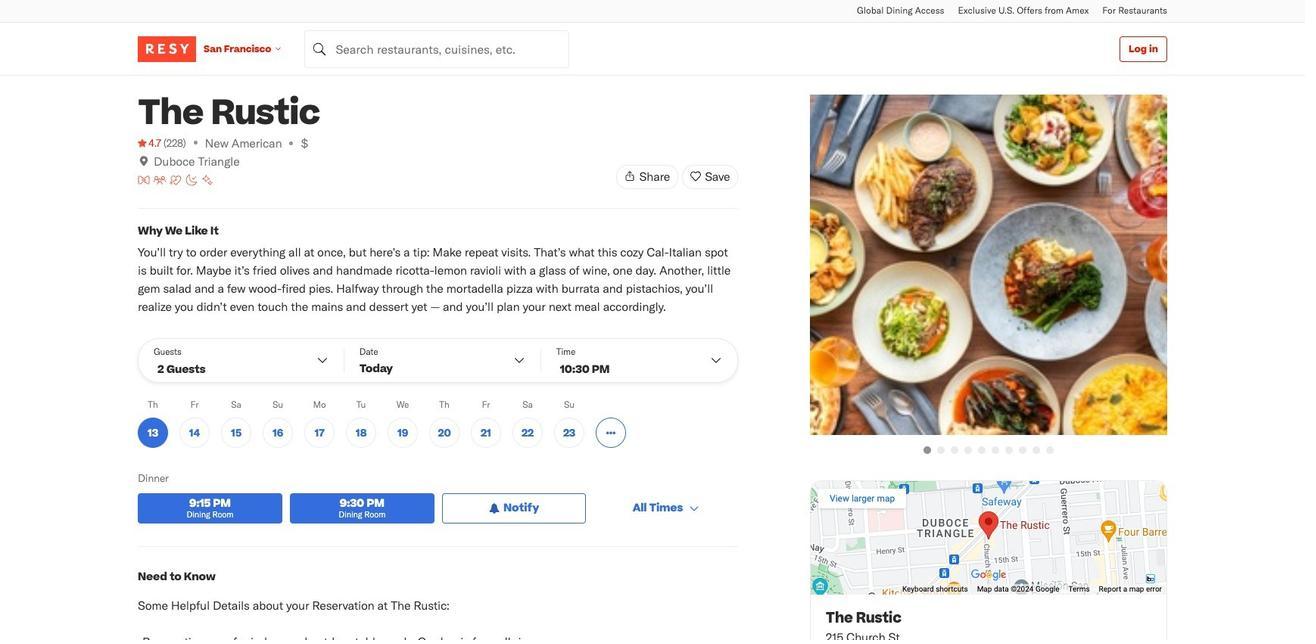 Task type: vqa. For each thing, say whether or not it's contained in the screenshot.
field
yes



Task type: describe. For each thing, give the bounding box(es) containing it.
Search restaurants, cuisines, etc. text field
[[305, 30, 570, 68]]

4.7 out of 5 stars image
[[138, 135, 161, 151]]



Task type: locate. For each thing, give the bounding box(es) containing it.
None field
[[305, 30, 570, 68]]



